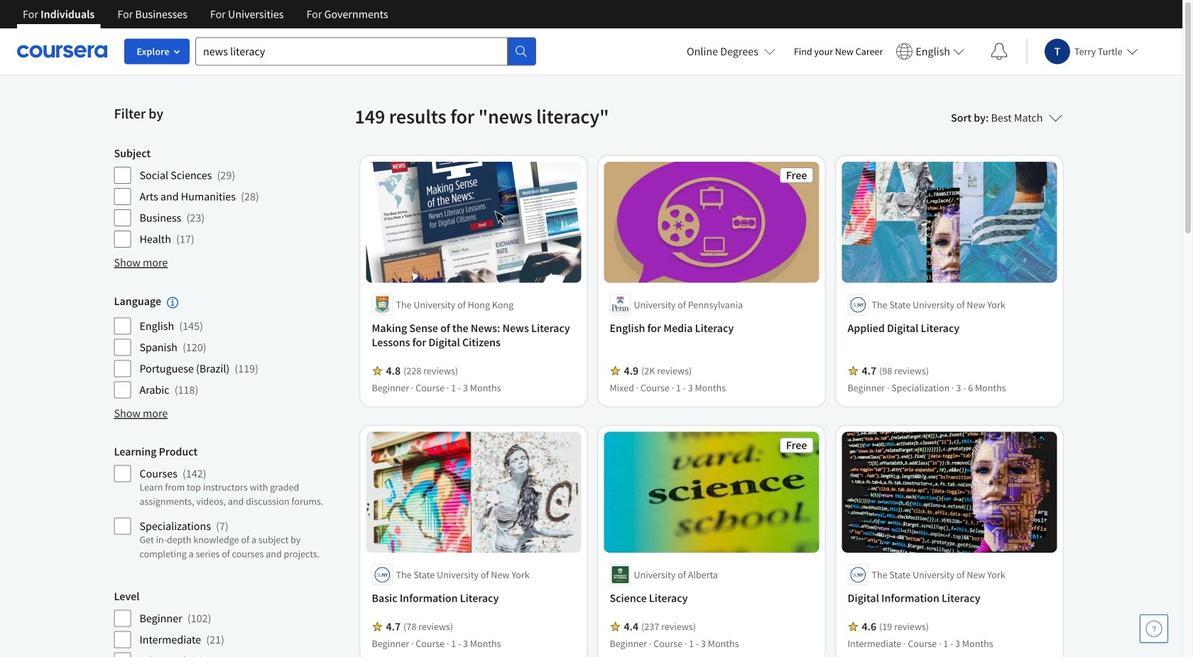 Task type: vqa. For each thing, say whether or not it's contained in the screenshot.
2023 for February 6, 2023
no



Task type: locate. For each thing, give the bounding box(es) containing it.
group
[[114, 146, 346, 249], [114, 294, 346, 399], [114, 445, 346, 567], [114, 590, 346, 658]]

information about this filter group image
[[167, 297, 178, 308]]

What do you want to learn? text field
[[195, 37, 508, 66]]

coursera image
[[17, 40, 107, 63]]

None search field
[[195, 37, 536, 66]]

1 group from the top
[[114, 146, 346, 249]]



Task type: describe. For each thing, give the bounding box(es) containing it.
banner navigation
[[11, 0, 400, 39]]

help center image
[[1146, 621, 1163, 638]]

2 group from the top
[[114, 294, 346, 399]]

4 group from the top
[[114, 590, 346, 658]]

3 group from the top
[[114, 445, 346, 567]]



